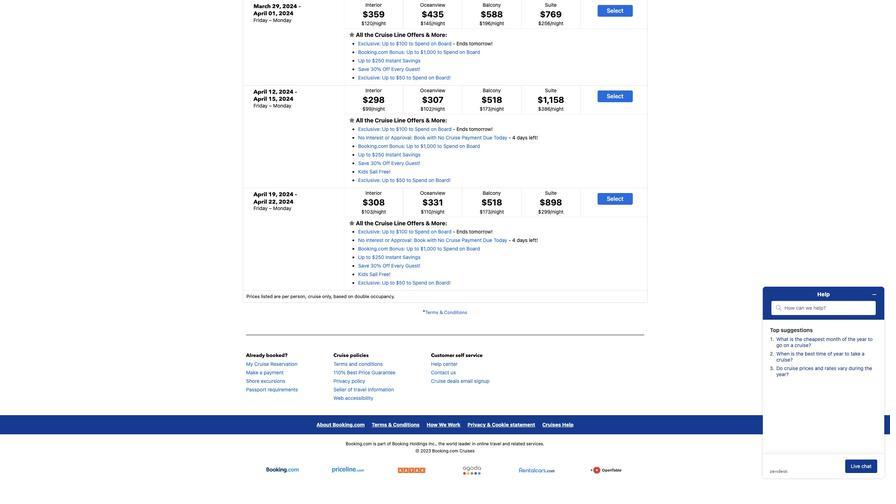 Task type: locate. For each thing, give the bounding box(es) containing it.
0 horizontal spatial terms & conditions link
[[372, 422, 420, 428]]

0 vertical spatial $518
[[481, 95, 502, 105]]

2 vertical spatial booking.com bonus: up to $1,000 to spend on board link
[[358, 246, 480, 252]]

$588
[[481, 9, 503, 19]]

$50 inside exclusive: up to $100 to spend on board -                   ends tomorrow! booking.com bonus: up to $1,000 to spend on board up to $250 instant savings save 30% off every guest! exclusive: up to $50 to spend on board!
[[396, 75, 405, 81]]

suite up $898
[[545, 190, 557, 196]]

2 save 30% off every guest! link from the top
[[358, 160, 420, 166]]

2 more: from the top
[[431, 117, 447, 124]]

exclusive: up to $100 to spend on board link for $435
[[358, 41, 452, 47]]

monday down 12,
[[273, 103, 291, 109]]

1 interest from the top
[[366, 135, 384, 141]]

01,
[[268, 10, 277, 18]]

bonus: for $308
[[389, 246, 405, 252]]

save for $298
[[358, 160, 369, 166]]

board! for $307
[[436, 177, 451, 183]]

cruise deals email signup link
[[431, 379, 490, 385]]

kids sail free! link up interior $308 $103 / night
[[358, 169, 391, 175]]

exclusive:
[[358, 41, 381, 47], [358, 75, 381, 81], [358, 126, 381, 132], [358, 177, 381, 183], [358, 229, 381, 235], [358, 280, 381, 286]]

2 balcony from the top
[[483, 87, 501, 93]]

monday down 29,
[[273, 17, 291, 23]]

oceanview for $307
[[420, 87, 445, 93]]

requirements
[[268, 387, 298, 393]]

3 bonus: from the top
[[389, 246, 405, 252]]

1 vertical spatial offers
[[407, 117, 424, 124]]

0 vertical spatial booking.com bonus: up to $1,000 to spend on board link
[[358, 49, 480, 55]]

0 vertical spatial cruises
[[542, 422, 561, 428]]

0 vertical spatial $250
[[372, 58, 384, 64]]

star image
[[349, 32, 355, 38], [349, 118, 355, 123], [349, 221, 355, 226]]

off for $308
[[383, 263, 390, 269]]

or for $298
[[385, 135, 390, 141]]

star image for $298
[[349, 118, 355, 123]]

off inside exclusive: up to $100 to spend on board -                   ends tomorrow! booking.com bonus: up to $1,000 to spend on board up to $250 instant savings save 30% off every guest! exclusive: up to $50 to spend on board!
[[383, 66, 390, 72]]

2 guest! from the top
[[405, 160, 420, 166]]

4
[[512, 135, 516, 141], [512, 238, 516, 244]]

0 vertical spatial of
[[348, 387, 352, 393]]

seller
[[334, 387, 346, 393]]

suite inside suite $898 $299 / night
[[545, 190, 557, 196]]

3 tomorrow! from the top
[[469, 229, 493, 235]]

friday inside the april 12, 2024 – april 15, 2024 friday – monday
[[254, 103, 268, 109]]

exclusive: up to $100 to spend on board -                   ends tomorrow! no interest or approval: book with no cruise payment due today -                         4 days left! booking.com bonus: up to $1,000 to spend on board up to $250 instant savings save 30% off every guest! kids sail free! exclusive: up to $50 to spend on board! for $331
[[358, 229, 538, 286]]

exclusive: down '$103'
[[358, 229, 381, 235]]

1 vertical spatial payment
[[462, 238, 482, 244]]

1 all the cruise line offers & more: from the top
[[355, 32, 447, 38]]

ends
[[457, 41, 468, 47], [457, 126, 468, 132], [457, 229, 468, 235]]

guest!
[[405, 66, 420, 72], [405, 160, 420, 166], [405, 263, 420, 269]]

every for $308
[[391, 263, 404, 269]]

privacy up seller
[[334, 379, 350, 385]]

with for $331
[[427, 238, 437, 244]]

free! for $298
[[379, 169, 391, 175]]

1 vertical spatial of
[[387, 442, 391, 447]]

29,
[[272, 2, 281, 10]]

2 4 from the top
[[512, 238, 516, 244]]

$250 for $308
[[372, 255, 384, 261]]

2 book from the top
[[414, 238, 426, 244]]

1 or from the top
[[385, 135, 390, 141]]

3 select from the top
[[607, 196, 624, 202]]

exclusive: up to $100 to spend on board link down $145 on the top of the page
[[358, 41, 452, 47]]

interest
[[366, 135, 384, 141], [366, 238, 384, 244]]

listed
[[261, 294, 273, 300]]

balcony for $769
[[483, 2, 501, 8]]

0 vertical spatial conditions
[[444, 310, 467, 316]]

already booked? my cruise reservation make a payment shore excursions passport requirements
[[246, 353, 298, 393]]

kayak image
[[398, 466, 426, 476]]

suite
[[545, 2, 557, 8], [545, 87, 557, 93], [545, 190, 557, 196]]

balcony $518 $173 / night for $1,158
[[480, 87, 504, 112]]

of inside the cruise policies terms and conditions 110% best price guarantee privacy policy seller of travel information web accessibility
[[348, 387, 352, 393]]

book down $102
[[414, 135, 426, 141]]

instant for $298
[[386, 152, 401, 158]]

2 sail from the top
[[369, 272, 378, 278]]

guest! for $331
[[405, 263, 420, 269]]

more: down $145 on the top of the page
[[431, 32, 447, 38]]

$50 for $308
[[396, 280, 405, 286]]

book down "$110"
[[414, 238, 426, 244]]

2 no interest or approval: book with no cruise payment due today link from the top
[[358, 238, 507, 244]]

1 exclusive: up to $100 to spend on board link from the top
[[358, 41, 452, 47]]

$1,000
[[420, 49, 436, 55], [420, 143, 436, 149], [420, 246, 436, 252]]

exclusive: up to $100 to spend on board link down $102
[[358, 126, 452, 132]]

left! for $898
[[529, 238, 538, 244]]

all the cruise line offers & more: for $298
[[355, 117, 447, 124]]

$518 for $898
[[481, 197, 502, 207]]

oceanview up "$307"
[[420, 87, 445, 93]]

the right inc.,
[[438, 442, 445, 447]]

exclusive: up to $100 to spend on board link down "$110"
[[358, 229, 452, 235]]

ends for $331
[[457, 229, 468, 235]]

help
[[431, 362, 442, 368], [562, 422, 574, 428]]

1 friday from the top
[[254, 17, 268, 23]]

1 vertical spatial $100
[[396, 126, 408, 132]]

0 vertical spatial balcony $518 $173 / night
[[480, 87, 504, 112]]

-
[[453, 41, 455, 47], [453, 126, 455, 132], [509, 135, 511, 141], [453, 229, 455, 235], [509, 238, 511, 244]]

3 exclusive: up to $100 to spend on board link from the top
[[358, 229, 452, 235]]

0 horizontal spatial cruises
[[460, 449, 475, 454]]

friday left 01,
[[254, 17, 268, 23]]

2 star image from the top
[[349, 118, 355, 123]]

2 vertical spatial interior
[[366, 190, 382, 196]]

april left 15,
[[254, 95, 267, 103]]

interest down '$103'
[[366, 238, 384, 244]]

privacy policy link
[[334, 379, 365, 385]]

approval: for $298
[[391, 135, 413, 141]]

1 $250 from the top
[[372, 58, 384, 64]]

3 monday from the top
[[273, 206, 291, 212]]

1 board! from the top
[[436, 75, 451, 81]]

cruises up "services."
[[542, 422, 561, 428]]

1 free! from the top
[[379, 169, 391, 175]]

spend
[[415, 41, 430, 47], [443, 49, 458, 55], [413, 75, 427, 81], [415, 126, 430, 132], [443, 143, 458, 149], [413, 177, 427, 183], [415, 229, 430, 235], [443, 246, 458, 252], [413, 280, 427, 286]]

days for $898
[[517, 238, 528, 244]]

save 30% off every guest! link
[[358, 66, 420, 72], [358, 160, 420, 166], [358, 263, 420, 269]]

night inside interior $308 $103 / night
[[374, 209, 386, 215]]

1 vertical spatial conditions
[[393, 422, 420, 428]]

and up best
[[349, 362, 358, 368]]

friday left "22,"
[[254, 206, 268, 212]]

1 payment from the top
[[462, 135, 482, 141]]

up to $250 instant savings link for $308
[[358, 255, 421, 261]]

3 30% from the top
[[371, 263, 381, 269]]

the down '$103'
[[364, 220, 374, 227]]

per
[[282, 294, 289, 300]]

2 vertical spatial up to $250 instant savings link
[[358, 255, 421, 261]]

1 vertical spatial travel
[[490, 442, 501, 447]]

offers down $145 on the top of the page
[[407, 32, 424, 38]]

3 select link from the top
[[598, 193, 633, 205]]

instant for $308
[[386, 255, 401, 261]]

balcony $588 $196 / night
[[480, 2, 504, 26]]

asterisk image
[[423, 310, 425, 313]]

interior up "$359" at the left top
[[366, 2, 382, 8]]

3 suite from the top
[[545, 190, 557, 196]]

0 vertical spatial privacy
[[334, 379, 350, 385]]

suite up $769
[[545, 2, 557, 8]]

april for $359
[[254, 10, 267, 18]]

monday down 19,
[[273, 206, 291, 212]]

0 horizontal spatial terms & conditions
[[372, 422, 420, 428]]

2 up to $250 instant savings link from the top
[[358, 152, 421, 158]]

sailing list element
[[243, 0, 647, 291]]

1 balcony from the top
[[483, 2, 501, 8]]

1 horizontal spatial travel
[[490, 442, 501, 447]]

0 vertical spatial friday
[[254, 17, 268, 23]]

monday inside the april 12, 2024 – april 15, 2024 friday – monday
[[273, 103, 291, 109]]

2 vertical spatial bonus:
[[389, 246, 405, 252]]

2 savings from the top
[[403, 152, 421, 158]]

0 vertical spatial board!
[[436, 75, 451, 81]]

1 exclusive: from the top
[[358, 41, 381, 47]]

$518
[[481, 95, 502, 105], [481, 197, 502, 207]]

all the cruise line offers & more: down "$110"
[[355, 220, 447, 227]]

cruise inside "customer self service help center contact us cruise deals email signup"
[[431, 379, 446, 385]]

more: down $102
[[431, 117, 447, 124]]

offers down $102
[[407, 117, 424, 124]]

2 booking.com bonus: up to $1,000 to spend on board link from the top
[[358, 143, 480, 149]]

booking.com bonus: up to $1,000 to spend on board link
[[358, 49, 480, 55], [358, 143, 480, 149], [358, 246, 480, 252]]

2 all the cruise line offers & more: from the top
[[355, 117, 447, 124]]

opentable image
[[590, 466, 624, 476]]

2 exclusive: up to $100 to spend on board -                   ends tomorrow! no interest or approval: book with no cruise payment due today -                         4 days left! booking.com bonus: up to $1,000 to spend on board up to $250 instant savings save 30% off every guest! kids sail free! exclusive: up to $50 to spend on board! from the top
[[358, 229, 538, 286]]

terms and conditions link
[[334, 362, 383, 368]]

offers down "$110"
[[407, 220, 424, 227]]

exclusive: down $120 at the top of page
[[358, 41, 381, 47]]

every
[[391, 66, 404, 72], [391, 160, 404, 166], [391, 263, 404, 269]]

2 vertical spatial $250
[[372, 255, 384, 261]]

2 payment from the top
[[462, 238, 482, 244]]

travel right online
[[490, 442, 501, 447]]

$1,000 inside exclusive: up to $100 to spend on board -                   ends tomorrow! booking.com bonus: up to $1,000 to spend on board up to $250 instant savings save 30% off every guest! exclusive: up to $50 to spend on board!
[[420, 49, 436, 55]]

0 vertical spatial bonus:
[[389, 49, 405, 55]]

3 off from the top
[[383, 263, 390, 269]]

up to $250 instant savings link
[[358, 58, 421, 64], [358, 152, 421, 158], [358, 255, 421, 261]]

0 vertical spatial more:
[[431, 32, 447, 38]]

0 horizontal spatial and
[[349, 362, 358, 368]]

1 kids from the top
[[358, 169, 368, 175]]

of inside the booking.com is part of booking holdings inc., the world leader in online travel and related services. © 2023 booking.com cruises
[[387, 442, 391, 447]]

- inside exclusive: up to $100 to spend on board -                   ends tomorrow! booking.com bonus: up to $1,000 to spend on board up to $250 instant savings save 30% off every guest! exclusive: up to $50 to spend on board!
[[453, 41, 455, 47]]

monday inside april 19, 2024 – april 22, 2024 friday – monday
[[273, 206, 291, 212]]

oceanview $307 $102 / night
[[420, 87, 445, 112]]

exclusive: up interior $308 $103 / night
[[358, 177, 381, 183]]

booking.com image
[[266, 466, 299, 476]]

2 vertical spatial more:
[[431, 220, 447, 227]]

friday for $308
[[254, 206, 268, 212]]

1 every from the top
[[391, 66, 404, 72]]

night inside balcony $588 $196 / night
[[493, 20, 504, 26]]

2 oceanview from the top
[[420, 87, 445, 93]]

conditions right asterisk image
[[444, 310, 467, 316]]

interior for $308
[[366, 190, 382, 196]]

0 vertical spatial balcony
[[483, 2, 501, 8]]

interest for $298
[[366, 135, 384, 141]]

kids sail free! link up occupancy.
[[358, 272, 391, 278]]

2 vertical spatial off
[[383, 263, 390, 269]]

$898
[[540, 197, 562, 207]]

2 vertical spatial terms
[[372, 422, 387, 428]]

0 vertical spatial offers
[[407, 32, 424, 38]]

monday inside march 29, 2024 – april 01, 2024 friday – monday
[[273, 17, 291, 23]]

12,
[[268, 88, 277, 96]]

interior up $308
[[366, 190, 382, 196]]

suite for $1,158
[[545, 87, 557, 93]]

privacy inside the cruise policies terms and conditions 110% best price guarantee privacy policy seller of travel information web accessibility
[[334, 379, 350, 385]]

with down "$110"
[[427, 238, 437, 244]]

0 vertical spatial up to $250 instant savings link
[[358, 58, 421, 64]]

1 line from the top
[[394, 32, 406, 38]]

1 vertical spatial all the cruise line offers & more:
[[355, 117, 447, 124]]

1 vertical spatial 4
[[512, 238, 516, 244]]

1 vertical spatial up to $250 instant savings link
[[358, 152, 421, 158]]

select link for $1,158
[[598, 91, 633, 102]]

oceanview for $331
[[420, 190, 445, 196]]

my cruise reservation link
[[246, 362, 297, 368]]

1 vertical spatial and
[[502, 442, 510, 447]]

interior $359 $120 / night
[[361, 2, 386, 26]]

payment
[[462, 135, 482, 141], [462, 238, 482, 244]]

board! inside exclusive: up to $100 to spend on board -                   ends tomorrow! booking.com bonus: up to $1,000 to spend on board up to $250 instant savings save 30% off every guest! exclusive: up to $50 to spend on board!
[[436, 75, 451, 81]]

2 left! from the top
[[529, 238, 538, 244]]

2 save from the top
[[358, 160, 369, 166]]

1 vertical spatial all
[[356, 117, 363, 124]]

2 vertical spatial tomorrow!
[[469, 229, 493, 235]]

today for $1,158
[[494, 135, 507, 141]]

2 kids sail free! link from the top
[[358, 272, 391, 278]]

terms & conditions
[[425, 310, 467, 316], [372, 422, 420, 428]]

1 vertical spatial oceanview
[[420, 87, 445, 93]]

2 vertical spatial exclusive: up to $100 to spend on board link
[[358, 229, 452, 235]]

1 left! from the top
[[529, 135, 538, 141]]

privacy up in
[[468, 422, 486, 428]]

3 all the cruise line offers & more: from the top
[[355, 220, 447, 227]]

0 vertical spatial oceanview
[[420, 2, 445, 8]]

1 vertical spatial exclusive: up to $100 to spend on board link
[[358, 126, 452, 132]]

1 bonus: from the top
[[389, 49, 405, 55]]

1 star image from the top
[[349, 32, 355, 38]]

$99
[[362, 106, 372, 112]]

interior for $298
[[366, 87, 382, 93]]

2 $100 from the top
[[396, 126, 408, 132]]

3 april from the top
[[254, 95, 267, 103]]

3 every from the top
[[391, 263, 404, 269]]

1 $518 from the top
[[481, 95, 502, 105]]

2 all from the top
[[356, 117, 363, 124]]

1 vertical spatial sail
[[369, 272, 378, 278]]

all for $298
[[356, 117, 363, 124]]

0 vertical spatial monday
[[273, 17, 291, 23]]

0 vertical spatial select link
[[598, 5, 633, 17]]

save 30% off every guest! link for $308
[[358, 263, 420, 269]]

more: for $331
[[431, 220, 447, 227]]

interior inside "interior $298 $99 / night"
[[366, 87, 382, 93]]

1 oceanview from the top
[[420, 2, 445, 8]]

3 all from the top
[[356, 220, 363, 227]]

exclusive: down '$99'
[[358, 126, 381, 132]]

monday
[[273, 17, 291, 23], [273, 103, 291, 109], [273, 206, 291, 212]]

excursions
[[261, 379, 285, 385]]

oceanview
[[420, 2, 445, 8], [420, 87, 445, 93], [420, 190, 445, 196]]

with down $102
[[427, 135, 437, 141]]

2 instant from the top
[[386, 152, 401, 158]]

2 vertical spatial $1,000
[[420, 246, 436, 252]]

0 vertical spatial select
[[607, 7, 624, 14]]

of
[[348, 387, 352, 393], [387, 442, 391, 447]]

of right 'part'
[[387, 442, 391, 447]]

oceanview $435 $145 / night
[[420, 2, 445, 26]]

0 vertical spatial due
[[483, 135, 492, 141]]

1 horizontal spatial terms & conditions
[[425, 310, 467, 316]]

today for $898
[[494, 238, 507, 244]]

2 vertical spatial savings
[[403, 255, 421, 261]]

3 $1,000 from the top
[[420, 246, 436, 252]]

1 offers from the top
[[407, 32, 424, 38]]

night inside oceanview $331 $110 / night
[[433, 209, 445, 215]]

1 vertical spatial $50
[[396, 177, 405, 183]]

friday for $359
[[254, 17, 268, 23]]

all down '$103'
[[356, 220, 363, 227]]

0 vertical spatial or
[[385, 135, 390, 141]]

/ inside suite $898 $299 / night
[[550, 209, 552, 215]]

march
[[254, 2, 271, 10]]

2 $250 from the top
[[372, 152, 384, 158]]

3 save from the top
[[358, 263, 369, 269]]

$256
[[538, 20, 550, 26]]

2 interior from the top
[[366, 87, 382, 93]]

monday for $308
[[273, 206, 291, 212]]

– down 19,
[[269, 206, 272, 212]]

sail up occupancy.
[[369, 272, 378, 278]]

booking.com bonus: up to $1,000 to spend on board link for $331
[[358, 246, 480, 252]]

$250 inside exclusive: up to $100 to spend on board -                   ends tomorrow! booking.com bonus: up to $1,000 to spend on board up to $250 instant savings save 30% off every guest! exclusive: up to $50 to spend on board!
[[372, 58, 384, 64]]

or for $308
[[385, 238, 390, 244]]

customer
[[431, 353, 454, 359]]

1 instant from the top
[[386, 58, 401, 64]]

$173 for $307
[[480, 106, 491, 112]]

1 vertical spatial today
[[494, 238, 507, 244]]

2 vertical spatial friday
[[254, 206, 268, 212]]

0 vertical spatial all the cruise line offers & more:
[[355, 32, 447, 38]]

1 monday from the top
[[273, 17, 291, 23]]

0 vertical spatial no interest or approval: book with no cruise payment due today link
[[358, 135, 507, 141]]

star image for $359
[[349, 32, 355, 38]]

– right 29,
[[299, 2, 301, 10]]

2 vertical spatial balcony
[[483, 190, 501, 196]]

approval: for $308
[[391, 238, 413, 244]]

web accessibility link
[[334, 396, 373, 402]]

1 vertical spatial save 30% off every guest! link
[[358, 160, 420, 166]]

every inside exclusive: up to $100 to spend on board -                   ends tomorrow! booking.com bonus: up to $1,000 to spend on board up to $250 instant savings save 30% off every guest! exclusive: up to $50 to spend on board!
[[391, 66, 404, 72]]

no
[[358, 135, 365, 141], [438, 135, 444, 141], [358, 238, 365, 244], [438, 238, 444, 244]]

balcony inside balcony $588 $196 / night
[[483, 2, 501, 8]]

interior inside interior $359 $120 / night
[[366, 2, 382, 8]]

interior up $298
[[366, 87, 382, 93]]

today
[[494, 135, 507, 141], [494, 238, 507, 244]]

all down $120 at the top of page
[[356, 32, 363, 38]]

book for $331
[[414, 238, 426, 244]]

balcony for $898
[[483, 190, 501, 196]]

leader
[[458, 442, 471, 447]]

with
[[427, 135, 437, 141], [427, 238, 437, 244]]

shore excursions link
[[246, 379, 285, 385]]

travel up 'accessibility'
[[354, 387, 367, 393]]

cruises
[[542, 422, 561, 428], [460, 449, 475, 454]]

1 vertical spatial terms & conditions
[[372, 422, 420, 428]]

1 vertical spatial select link
[[598, 91, 633, 102]]

exclusive: up to $100 to spend on board -                   ends tomorrow! no interest or approval: book with no cruise payment due today -                         4 days left! booking.com bonus: up to $1,000 to spend on board up to $250 instant savings save 30% off every guest! kids sail free! exclusive: up to $50 to spend on board!
[[358, 126, 538, 183], [358, 229, 538, 286]]

exclusive: up "interior $298 $99 / night"
[[358, 75, 381, 81]]

accessibility
[[345, 396, 373, 402]]

1 select from the top
[[607, 7, 624, 14]]

0 vertical spatial interest
[[366, 135, 384, 141]]

suite up $1,158
[[545, 87, 557, 93]]

1 vertical spatial left!
[[529, 238, 538, 244]]

$1,000 for $331
[[420, 246, 436, 252]]

interest down '$99'
[[366, 135, 384, 141]]

balcony
[[483, 2, 501, 8], [483, 87, 501, 93], [483, 190, 501, 196]]

2 line from the top
[[394, 117, 406, 124]]

sail
[[369, 169, 378, 175], [369, 272, 378, 278]]

$173 for $331
[[480, 209, 491, 215]]

and left related on the right of the page
[[502, 442, 510, 447]]

line for $359
[[394, 32, 406, 38]]

suite inside suite $1,158 $386 / night
[[545, 87, 557, 93]]

2 balcony $518 $173 / night from the top
[[480, 190, 504, 215]]

sail for $308
[[369, 272, 378, 278]]

3 oceanview from the top
[[420, 190, 445, 196]]

$1,158
[[538, 95, 564, 105]]

0 vertical spatial $173
[[480, 106, 491, 112]]

1 vertical spatial or
[[385, 238, 390, 244]]

2 free! from the top
[[379, 272, 391, 278]]

1 vertical spatial approval:
[[391, 238, 413, 244]]

april left 01,
[[254, 10, 267, 18]]

3 $250 from the top
[[372, 255, 384, 261]]

and
[[349, 362, 358, 368], [502, 442, 510, 447]]

april left 12,
[[254, 88, 267, 96]]

2 vertical spatial exclusive: up to $50 to spend on board! link
[[358, 280, 451, 286]]

night
[[374, 20, 386, 26], [433, 20, 445, 26], [493, 20, 504, 26], [552, 20, 564, 26], [373, 106, 385, 112], [433, 106, 445, 112], [492, 106, 504, 112], [552, 106, 564, 112], [374, 209, 386, 215], [433, 209, 445, 215], [492, 209, 504, 215], [552, 209, 564, 215]]

friday inside april 19, 2024 – april 22, 2024 friday – monday
[[254, 206, 268, 212]]

2 monday from the top
[[273, 103, 291, 109]]

due for $331
[[483, 238, 492, 244]]

1 vertical spatial help
[[562, 422, 574, 428]]

march 29, 2024 – april 01, 2024 friday – monday
[[254, 2, 301, 23]]

privacy
[[334, 379, 350, 385], [468, 422, 486, 428]]

no interest or approval: book with no cruise payment due today link down "$110"
[[358, 238, 507, 244]]

april left 19,
[[254, 191, 267, 199]]

$359
[[363, 9, 385, 19]]

30% for $298
[[371, 160, 381, 166]]

oceanview up $435
[[420, 2, 445, 8]]

interior inside interior $308 $103 / night
[[366, 190, 382, 196]]

free! up interior $308 $103 / night
[[379, 169, 391, 175]]

night inside suite $1,158 $386 / night
[[552, 106, 564, 112]]

information
[[368, 387, 394, 393]]

free! up occupancy.
[[379, 272, 391, 278]]

1 vertical spatial days
[[517, 238, 528, 244]]

the down $120 at the top of page
[[364, 32, 374, 38]]

interest for $308
[[366, 238, 384, 244]]

0 vertical spatial star image
[[349, 32, 355, 38]]

all for $308
[[356, 220, 363, 227]]

– right 19,
[[295, 191, 297, 199]]

savings
[[403, 58, 421, 64], [403, 152, 421, 158], [403, 255, 421, 261]]

suite inside suite $769 $256 / night
[[545, 2, 557, 8]]

0 horizontal spatial travel
[[354, 387, 367, 393]]

2 friday from the top
[[254, 103, 268, 109]]

due for $307
[[483, 135, 492, 141]]

online
[[477, 442, 489, 447]]

april left "22,"
[[254, 198, 267, 206]]

all the cruise line offers & more: for $308
[[355, 220, 447, 227]]

on
[[431, 41, 437, 47], [459, 49, 465, 55], [429, 75, 434, 81], [431, 126, 437, 132], [459, 143, 465, 149], [429, 177, 434, 183], [431, 229, 437, 235], [459, 246, 465, 252], [429, 280, 434, 286], [348, 294, 353, 300]]

/ inside balcony $588 $196 / night
[[491, 20, 493, 26]]

2 suite from the top
[[545, 87, 557, 93]]

1 kids sail free! link from the top
[[358, 169, 391, 175]]

$299
[[538, 209, 550, 215]]

1 vertical spatial guest!
[[405, 160, 420, 166]]

2 $173 from the top
[[480, 209, 491, 215]]

the for $308
[[364, 220, 374, 227]]

0 vertical spatial terms & conditions
[[425, 310, 467, 316]]

payment for $331
[[462, 238, 482, 244]]

every for $298
[[391, 160, 404, 166]]

kids up double
[[358, 272, 368, 278]]

the down '$99'
[[364, 117, 374, 124]]

board! for $331
[[436, 280, 451, 286]]

2 vertical spatial board!
[[436, 280, 451, 286]]

related
[[511, 442, 525, 447]]

suite $1,158 $386 / night
[[538, 87, 564, 112]]

0 vertical spatial every
[[391, 66, 404, 72]]

1 more: from the top
[[431, 32, 447, 38]]

april for $298
[[254, 95, 267, 103]]

1 vertical spatial balcony
[[483, 87, 501, 93]]

1 30% from the top
[[371, 66, 381, 72]]

cruise
[[308, 294, 321, 300]]

2 30% from the top
[[371, 160, 381, 166]]

booking.com
[[358, 49, 388, 55], [358, 143, 388, 149], [358, 246, 388, 252], [333, 422, 365, 428], [346, 442, 372, 447], [432, 449, 458, 454]]

with for $307
[[427, 135, 437, 141]]

2 select link from the top
[[598, 91, 633, 102]]

friday for $298
[[254, 103, 268, 109]]

0 vertical spatial today
[[494, 135, 507, 141]]

2 vertical spatial oceanview
[[420, 190, 445, 196]]

3 more: from the top
[[431, 220, 447, 227]]

3 star image from the top
[[349, 221, 355, 226]]

night inside suite $769 $256 / night
[[552, 20, 564, 26]]

$50
[[396, 75, 405, 81], [396, 177, 405, 183], [396, 280, 405, 286]]

cruise inside the cruise policies terms and conditions 110% best price guarantee privacy policy seller of travel information web accessibility
[[334, 353, 349, 359]]

0 vertical spatial payment
[[462, 135, 482, 141]]

1 vertical spatial booking.com bonus: up to $1,000 to spend on board link
[[358, 143, 480, 149]]

–
[[299, 2, 301, 10], [269, 17, 272, 23], [295, 88, 297, 96], [269, 103, 272, 109], [295, 191, 297, 199], [269, 206, 272, 212]]

– down 12,
[[269, 103, 272, 109]]

1 select link from the top
[[598, 5, 633, 17]]

1 vertical spatial ends
[[457, 126, 468, 132]]

all down '$99'
[[356, 117, 363, 124]]

2024 right 15,
[[279, 95, 293, 103]]

no interest or approval: book with no cruise payment due today link for $307
[[358, 135, 507, 141]]

star image for $308
[[349, 221, 355, 226]]

friday left 15,
[[254, 103, 268, 109]]

and inside the cruise policies terms and conditions 110% best price guarantee privacy policy seller of travel information web accessibility
[[349, 362, 358, 368]]

terms inside the cruise policies terms and conditions 110% best price guarantee privacy policy seller of travel information web accessibility
[[334, 362, 348, 368]]

select for $1,158
[[607, 93, 624, 99]]

/
[[373, 20, 374, 26], [432, 20, 433, 26], [491, 20, 493, 26], [550, 20, 552, 26], [372, 106, 373, 112], [432, 106, 433, 112], [491, 106, 492, 112], [551, 106, 552, 112], [373, 209, 374, 215], [432, 209, 433, 215], [491, 209, 492, 215], [550, 209, 552, 215]]

1 vertical spatial exclusive: up to $100 to spend on board -                   ends tomorrow! no interest or approval: book with no cruise payment due today -                         4 days left! booking.com bonus: up to $1,000 to spend on board up to $250 instant savings save 30% off every guest! kids sail free! exclusive: up to $50 to spend on board!
[[358, 229, 538, 286]]

all the cruise line offers & more: down $102
[[355, 117, 447, 124]]

kids up interior $308 $103 / night
[[358, 169, 368, 175]]

cruises down leader
[[460, 449, 475, 454]]

oceanview up $331
[[420, 190, 445, 196]]

1 approval: from the top
[[391, 135, 413, 141]]

select link for $898
[[598, 193, 633, 205]]

0 vertical spatial ends
[[457, 41, 468, 47]]

/ inside suite $1,158 $386 / night
[[551, 106, 552, 112]]

2 offers from the top
[[407, 117, 424, 124]]

of down privacy policy link
[[348, 387, 352, 393]]

all the cruise line offers & more: down $145 on the top of the page
[[355, 32, 447, 38]]

2 vertical spatial all
[[356, 220, 363, 227]]

3 $100 from the top
[[396, 229, 408, 235]]

the inside the booking.com is part of booking holdings inc., the world leader in online travel and related services. © 2023 booking.com cruises
[[438, 442, 445, 447]]

sail up interior $308 $103 / night
[[369, 169, 378, 175]]

friday inside march 29, 2024 – april 01, 2024 friday – monday
[[254, 17, 268, 23]]

more: down "$110"
[[431, 220, 447, 227]]

1 horizontal spatial terms
[[372, 422, 387, 428]]

2 select from the top
[[607, 93, 624, 99]]

monday for $298
[[273, 103, 291, 109]]

exclusive: up double
[[358, 280, 381, 286]]

night inside interior $359 $120 / night
[[374, 20, 386, 26]]

2 kids from the top
[[358, 272, 368, 278]]

april 19, 2024 – april 22, 2024 friday – monday
[[254, 191, 297, 212]]

$100
[[396, 41, 408, 47], [396, 126, 408, 132], [396, 229, 408, 235]]

1 vertical spatial balcony $518 $173 / night
[[480, 190, 504, 215]]

us
[[451, 370, 456, 376]]

0 vertical spatial with
[[427, 135, 437, 141]]

$250
[[372, 58, 384, 64], [372, 152, 384, 158], [372, 255, 384, 261]]

suite for $769
[[545, 2, 557, 8]]

priceline image
[[332, 466, 364, 476]]

april inside march 29, 2024 – april 01, 2024 friday – monday
[[254, 10, 267, 18]]

no interest or approval: book with no cruise payment due today link down $102
[[358, 135, 507, 141]]

2 vertical spatial monday
[[273, 206, 291, 212]]

all the cruise line offers & more: for $359
[[355, 32, 447, 38]]

exclusive: up to $100 to spend on board link for $331
[[358, 229, 452, 235]]

1 vertical spatial more:
[[431, 117, 447, 124]]

1 ends from the top
[[457, 41, 468, 47]]

double
[[355, 294, 369, 300]]

2 vertical spatial $50
[[396, 280, 405, 286]]

instant inside exclusive: up to $100 to spend on board -                   ends tomorrow! booking.com bonus: up to $1,000 to spend on board up to $250 instant savings save 30% off every guest! exclusive: up to $50 to spend on board!
[[386, 58, 401, 64]]

0 vertical spatial travel
[[354, 387, 367, 393]]

0 vertical spatial 4
[[512, 135, 516, 141]]

0 vertical spatial exclusive: up to $100 to spend on board link
[[358, 41, 452, 47]]

1 vertical spatial $173
[[480, 209, 491, 215]]

my
[[246, 362, 253, 368]]

0 horizontal spatial privacy
[[334, 379, 350, 385]]

3 exclusive: up to $50 to spend on board! link from the top
[[358, 280, 451, 286]]

$331
[[422, 197, 443, 207]]

conditions up booking
[[393, 422, 420, 428]]

1 horizontal spatial conditions
[[444, 310, 467, 316]]

1 $173 from the top
[[480, 106, 491, 112]]

3 instant from the top
[[386, 255, 401, 261]]

3 guest! from the top
[[405, 263, 420, 269]]

3 exclusive: from the top
[[358, 126, 381, 132]]

15,
[[268, 95, 277, 103]]

more: for $307
[[431, 117, 447, 124]]

2 with from the top
[[427, 238, 437, 244]]

3 ends from the top
[[457, 229, 468, 235]]

offers for $307
[[407, 117, 424, 124]]

1 vertical spatial every
[[391, 160, 404, 166]]

free!
[[379, 169, 391, 175], [379, 272, 391, 278]]

2 exclusive: up to $50 to spend on board! link from the top
[[358, 177, 451, 183]]

bonus:
[[389, 49, 405, 55], [389, 143, 405, 149], [389, 246, 405, 252]]

1 vertical spatial interior
[[366, 87, 382, 93]]

1 $1,000 from the top
[[420, 49, 436, 55]]



Task type: vqa. For each thing, say whether or not it's contained in the screenshot.


Task type: describe. For each thing, give the bounding box(es) containing it.
save 30% off every guest! link for $298
[[358, 160, 420, 166]]

/ inside suite $769 $256 / night
[[550, 20, 552, 26]]

$110
[[421, 209, 432, 215]]

up to $250 instant savings link for $298
[[358, 152, 421, 158]]

30% inside exclusive: up to $100 to spend on board -                   ends tomorrow! booking.com bonus: up to $1,000 to spend on board up to $250 instant savings save 30% off every guest! exclusive: up to $50 to spend on board!
[[371, 66, 381, 72]]

1 save 30% off every guest! link from the top
[[358, 66, 420, 72]]

interior $308 $103 / night
[[361, 190, 386, 215]]

/ inside oceanview $307 $102 / night
[[432, 106, 433, 112]]

0 horizontal spatial conditions
[[393, 422, 420, 428]]

1 booking.com bonus: up to $1,000 to spend on board link from the top
[[358, 49, 480, 55]]

night inside oceanview $435 $145 / night
[[433, 20, 445, 26]]

kids for $298
[[358, 169, 368, 175]]

self
[[456, 353, 464, 359]]

how
[[427, 422, 438, 428]]

the for $359
[[364, 32, 374, 38]]

$100 inside exclusive: up to $100 to spend on board -                   ends tomorrow! booking.com bonus: up to $1,000 to spend on board up to $250 instant savings save 30% off every guest! exclusive: up to $50 to spend on board!
[[396, 41, 408, 47]]

– down march
[[269, 17, 272, 23]]

conditions
[[359, 362, 383, 368]]

booking.com is part of booking holdings inc., the world leader in online travel and related services. © 2023 booking.com cruises
[[346, 442, 544, 454]]

rentalcars image
[[518, 466, 557, 476]]

4 april from the top
[[254, 191, 267, 199]]

$298
[[363, 95, 385, 105]]

1 up to $250 instant savings link from the top
[[358, 58, 421, 64]]

2024 right 12,
[[279, 88, 293, 96]]

$250 for $298
[[372, 152, 384, 158]]

price
[[359, 370, 370, 376]]

is
[[373, 442, 376, 447]]

ends inside exclusive: up to $100 to spend on board -                   ends tomorrow! booking.com bonus: up to $1,000 to spend on board up to $250 instant savings save 30% off every guest! exclusive: up to $50 to spend on board!
[[457, 41, 468, 47]]

1 horizontal spatial help
[[562, 422, 574, 428]]

4 for $898
[[512, 238, 516, 244]]

oceanview for $435
[[420, 2, 445, 8]]

$386
[[538, 106, 551, 112]]

seller of travel information link
[[334, 387, 394, 393]]

statement
[[510, 422, 535, 428]]

exclusive: up to $100 to spend on board -                   ends tomorrow! no interest or approval: book with no cruise payment due today -                         4 days left! booking.com bonus: up to $1,000 to spend on board up to $250 instant savings save 30% off every guest! kids sail free! exclusive: up to $50 to spend on board! for $307
[[358, 126, 538, 183]]

$103
[[361, 209, 373, 215]]

select link for $769
[[598, 5, 633, 17]]

tomorrow! for $307
[[469, 126, 493, 132]]

$518 for $1,158
[[481, 95, 502, 105]]

privacy & cookie statement link
[[468, 422, 535, 428]]

ends for $307
[[457, 126, 468, 132]]

savings inside exclusive: up to $100 to spend on board -                   ends tomorrow! booking.com bonus: up to $1,000 to spend on board up to $250 instant savings save 30% off every guest! exclusive: up to $50 to spend on board!
[[403, 58, 421, 64]]

/ inside "interior $298 $99 / night"
[[372, 106, 373, 112]]

travel inside the booking.com is part of booking holdings inc., the world leader in online travel and related services. © 2023 booking.com cruises
[[490, 442, 501, 447]]

booking.com inside exclusive: up to $100 to spend on board -                   ends tomorrow! booking.com bonus: up to $1,000 to spend on board up to $250 instant savings save 30% off every guest! exclusive: up to $50 to spend on board!
[[358, 49, 388, 55]]

no interest or approval: book with no cruise payment due today link for $331
[[358, 238, 507, 244]]

suite for $898
[[545, 190, 557, 196]]

exclusive: up to $50 to spend on board! link for $307
[[358, 177, 451, 183]]

$308
[[363, 197, 385, 207]]

1 exclusive: up to $50 to spend on board! link from the top
[[358, 75, 451, 81]]

19,
[[268, 191, 277, 199]]

$435
[[422, 9, 444, 19]]

balcony for $1,158
[[483, 87, 501, 93]]

policies
[[350, 353, 369, 359]]

how we work
[[427, 422, 461, 428]]

interior for $359
[[366, 2, 382, 8]]

4 exclusive: from the top
[[358, 177, 381, 183]]

save for $308
[[358, 263, 369, 269]]

part
[[378, 442, 386, 447]]

cruises help
[[542, 422, 574, 428]]

make
[[246, 370, 258, 376]]

policy
[[352, 379, 365, 385]]

– right 12,
[[295, 88, 297, 96]]

occupancy.
[[371, 294, 395, 300]]

contact us link
[[431, 370, 456, 376]]

select for $898
[[607, 196, 624, 202]]

select for $769
[[607, 7, 624, 14]]

about
[[317, 422, 331, 428]]

tomorrow! inside exclusive: up to $100 to spend on board -                   ends tomorrow! booking.com bonus: up to $1,000 to spend on board up to $250 instant savings save 30% off every guest! exclusive: up to $50 to spend on board!
[[469, 41, 493, 47]]

how we work link
[[427, 422, 461, 428]]

night inside oceanview $307 $102 / night
[[433, 106, 445, 112]]

days for $1,158
[[517, 135, 528, 141]]

customer self service help center contact us cruise deals email signup
[[431, 353, 490, 385]]

already
[[246, 353, 265, 359]]

payment
[[264, 370, 284, 376]]

balcony $518 $173 / night for $898
[[480, 190, 504, 215]]

april 12, 2024 – april 15, 2024 friday – monday
[[254, 88, 297, 109]]

tomorrow! for $331
[[469, 229, 493, 235]]

booking.com bonus: up to $1,000 to spend on board link for $307
[[358, 143, 480, 149]]

1 vertical spatial privacy
[[468, 422, 486, 428]]

$100 for $308
[[396, 229, 408, 235]]

the for $298
[[364, 117, 374, 124]]

passport
[[246, 387, 266, 393]]

kids sail free! link for $298
[[358, 169, 391, 175]]

bonus: inside exclusive: up to $100 to spend on board -                   ends tomorrow! booking.com bonus: up to $1,000 to spend on board up to $250 instant savings save 30% off every guest! exclusive: up to $50 to spend on board!
[[389, 49, 405, 55]]

payment for $307
[[462, 135, 482, 141]]

$102
[[421, 106, 432, 112]]

kids for $308
[[358, 272, 368, 278]]

we
[[439, 422, 447, 428]]

/ inside oceanview $435 $145 / night
[[432, 20, 433, 26]]

1 vertical spatial terms & conditions link
[[372, 422, 420, 428]]

free! for $308
[[379, 272, 391, 278]]

save inside exclusive: up to $100 to spend on board -                   ends tomorrow! booking.com bonus: up to $1,000 to spend on board up to $250 instant savings save 30% off every guest! exclusive: up to $50 to spend on board!
[[358, 66, 369, 72]]

booking
[[392, 442, 409, 447]]

center
[[443, 362, 458, 368]]

april for $308
[[254, 198, 267, 206]]

/ inside oceanview $331 $110 / night
[[432, 209, 433, 215]]

about booking.com
[[317, 422, 365, 428]]

exclusive: up to $50 to spend on board! link for $331
[[358, 280, 451, 286]]

/ inside interior $308 $103 / night
[[373, 209, 374, 215]]

help inside "customer self service help center contact us cruise deals email signup"
[[431, 362, 442, 368]]

exclusive: up to $100 to spend on board -                   ends tomorrow! booking.com bonus: up to $1,000 to spend on board up to $250 instant savings save 30% off every guest! exclusive: up to $50 to spend on board!
[[358, 41, 493, 81]]

2024 right 29,
[[282, 2, 297, 10]]

6 exclusive: from the top
[[358, 280, 381, 286]]

guest! inside exclusive: up to $100 to spend on board -                   ends tomorrow! booking.com bonus: up to $1,000 to spend on board up to $250 instant savings save 30% off every guest! exclusive: up to $50 to spend on board!
[[405, 66, 420, 72]]

best
[[347, 370, 357, 376]]

only,
[[322, 294, 332, 300]]

2024 right 01,
[[279, 10, 293, 18]]

2024 right 19,
[[279, 191, 293, 199]]

in
[[472, 442, 476, 447]]

offers for $435
[[407, 32, 424, 38]]

$145
[[420, 20, 432, 26]]

night inside suite $898 $299 / night
[[552, 209, 564, 215]]

line for $298
[[394, 117, 406, 124]]

$50 for $298
[[396, 177, 405, 183]]

bonus: for $298
[[389, 143, 405, 149]]

savings for $331
[[403, 255, 421, 261]]

4 for $1,158
[[512, 135, 516, 141]]

©
[[416, 449, 419, 454]]

based
[[334, 294, 347, 300]]

a
[[260, 370, 262, 376]]

$769
[[540, 9, 562, 19]]

cruise inside already booked? my cruise reservation make a payment shore excursions passport requirements
[[254, 362, 269, 368]]

shore
[[246, 379, 260, 385]]

offers for $331
[[407, 220, 424, 227]]

suite $769 $256 / night
[[538, 2, 564, 26]]

holdings
[[410, 442, 427, 447]]

2024 right "22,"
[[279, 198, 293, 206]]

$1,000 for $307
[[420, 143, 436, 149]]

sail for $298
[[369, 169, 378, 175]]

$120
[[361, 20, 373, 26]]

/ inside interior $359 $120 / night
[[373, 20, 374, 26]]

line for $308
[[394, 220, 406, 227]]

booked?
[[266, 353, 288, 359]]

110%
[[334, 370, 346, 376]]

5 exclusive: from the top
[[358, 229, 381, 235]]

left! for $1,158
[[529, 135, 538, 141]]

cookie
[[492, 422, 509, 428]]

prices
[[246, 294, 260, 300]]

deals
[[447, 379, 459, 385]]

help center link
[[431, 362, 458, 368]]

night inside "interior $298 $99 / night"
[[373, 106, 385, 112]]

travel inside the cruise policies terms and conditions 110% best price guarantee privacy policy seller of travel information web accessibility
[[354, 387, 367, 393]]

2 april from the top
[[254, 88, 267, 96]]

agoda image
[[459, 466, 484, 476]]

reservation
[[270, 362, 297, 368]]

are
[[274, 294, 281, 300]]

exclusive: up to $100 to spend on board link for $307
[[358, 126, 452, 132]]

email
[[461, 379, 473, 385]]

person,
[[290, 294, 307, 300]]

and inside the booking.com is part of booking holdings inc., the world leader in online travel and related services. © 2023 booking.com cruises
[[502, 442, 510, 447]]

suite $898 $299 / night
[[538, 190, 564, 215]]

privacy & cookie statement
[[468, 422, 535, 428]]

contact
[[431, 370, 449, 376]]

cruises help link
[[542, 422, 574, 428]]

services.
[[526, 442, 544, 447]]

0 vertical spatial terms & conditions link
[[423, 310, 467, 316]]

$196
[[480, 20, 491, 26]]

$100 for $298
[[396, 126, 408, 132]]

0 vertical spatial terms
[[425, 310, 438, 316]]

world
[[446, 442, 457, 447]]

22,
[[268, 198, 277, 206]]

cruises inside the booking.com is part of booking holdings inc., the world leader in online travel and related services. © 2023 booking.com cruises
[[460, 449, 475, 454]]

make a payment link
[[246, 370, 284, 376]]

work
[[448, 422, 461, 428]]

interior $298 $99 / night
[[362, 87, 385, 112]]

2 exclusive: from the top
[[358, 75, 381, 81]]

guest! for $307
[[405, 160, 420, 166]]



